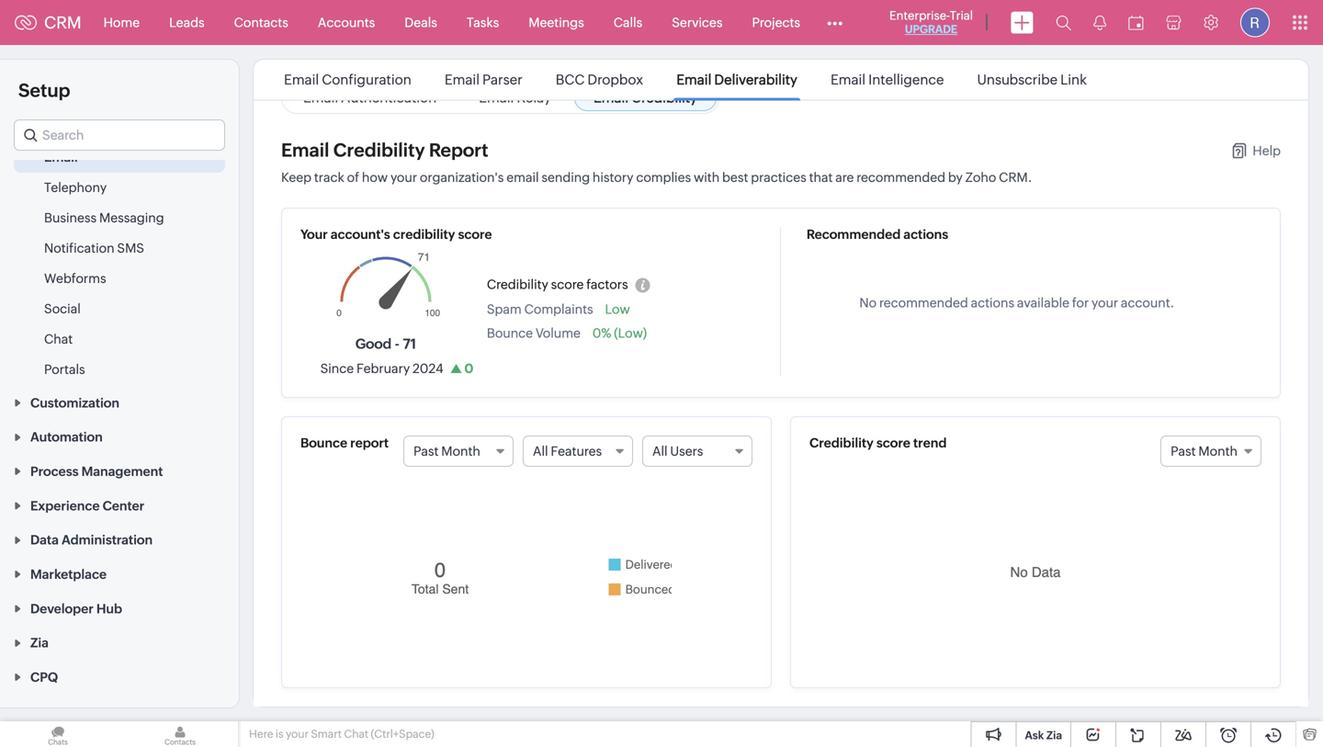 Task type: locate. For each thing, give the bounding box(es) containing it.
recommended left by
[[857, 170, 946, 185]]

portals
[[44, 362, 85, 377]]

None field
[[14, 119, 225, 151]]

0 horizontal spatial chat
[[44, 332, 73, 347]]

0 horizontal spatial 0
[[435, 558, 446, 582]]

1 vertical spatial chat
[[344, 728, 369, 740]]

email
[[284, 72, 319, 88], [445, 72, 480, 88], [677, 72, 712, 88], [831, 72, 866, 88], [281, 140, 329, 161], [44, 150, 78, 165]]

1 past month from the left
[[414, 444, 481, 459]]

email configuration link
[[281, 72, 414, 88]]

1 horizontal spatial bounce
[[487, 326, 533, 341]]

actions
[[904, 227, 949, 242], [971, 296, 1015, 310]]

1 past from the left
[[414, 444, 439, 459]]

1 horizontal spatial actions
[[971, 296, 1015, 310]]

1 vertical spatial credibility
[[487, 277, 549, 292]]

email deliverability link
[[674, 72, 801, 88]]

month
[[441, 444, 481, 459], [1199, 444, 1238, 459]]

smart
[[311, 728, 342, 740]]

sms
[[117, 241, 144, 256]]

0 horizontal spatial actions
[[904, 227, 949, 242]]

telephony link
[[44, 178, 107, 197]]

all left users
[[653, 444, 668, 459]]

your
[[391, 170, 417, 185], [1092, 296, 1119, 310], [286, 728, 309, 740]]

email left parser
[[445, 72, 480, 88]]

leads
[[169, 15, 205, 30]]

developer
[[30, 601, 94, 616]]

score for credibility score factors
[[551, 277, 584, 292]]

1 horizontal spatial chat
[[344, 728, 369, 740]]

email parser
[[445, 72, 523, 88]]

credibility up how
[[333, 140, 425, 161]]

All Features field
[[523, 436, 633, 467]]

your right the is
[[286, 728, 309, 740]]

center
[[103, 499, 144, 513]]

0 vertical spatial chat
[[44, 332, 73, 347]]

email for email deliverability
[[677, 72, 712, 88]]

region
[[0, 142, 239, 385]]

email inside 0 tab panel
[[281, 140, 329, 161]]

0 horizontal spatial past month field
[[404, 436, 514, 467]]

telephony
[[44, 180, 107, 195]]

0 vertical spatial credibility
[[333, 140, 425, 161]]

1 horizontal spatial credibility
[[487, 277, 549, 292]]

Past Month field
[[404, 436, 514, 467], [1161, 436, 1262, 467]]

0 horizontal spatial past month
[[414, 444, 481, 459]]

webforms link
[[44, 269, 106, 288]]

cpq button
[[0, 660, 239, 694]]

0 vertical spatial actions
[[904, 227, 949, 242]]

list containing email configuration
[[267, 60, 1104, 100]]

actions down by
[[904, 227, 949, 242]]

1 horizontal spatial zia
[[1047, 729, 1063, 742]]

zia right ask
[[1047, 729, 1063, 742]]

since february 2024
[[320, 361, 444, 376]]

email left configuration
[[284, 72, 319, 88]]

actions left available
[[971, 296, 1015, 310]]

that
[[809, 170, 833, 185]]

0 horizontal spatial score
[[458, 227, 492, 242]]

report
[[350, 436, 389, 450]]

report
[[429, 140, 489, 161]]

your right how
[[391, 170, 417, 185]]

1 horizontal spatial month
[[1199, 444, 1238, 459]]

0 horizontal spatial month
[[441, 444, 481, 459]]

chat down social link
[[44, 332, 73, 347]]

zia
[[30, 636, 49, 651], [1047, 729, 1063, 742]]

score left trend
[[877, 436, 911, 450]]

credibility for credibility score trend
[[810, 436, 874, 450]]

0 vertical spatial score
[[458, 227, 492, 242]]

setup
[[18, 80, 70, 101]]

1 all from the left
[[533, 444, 548, 459]]

profile element
[[1230, 0, 1281, 45]]

2 vertical spatial credibility
[[810, 436, 874, 450]]

spam complaints
[[487, 302, 593, 317]]

here is your smart chat (ctrl+space)
[[249, 728, 435, 740]]

email up telephony link at the top
[[44, 150, 78, 165]]

webforms
[[44, 271, 106, 286]]

is
[[276, 728, 284, 740]]

0 for 0
[[465, 361, 474, 376]]

0 vertical spatial 0
[[465, 361, 474, 376]]

1 vertical spatial 0
[[435, 558, 446, 582]]

1 vertical spatial score
[[551, 277, 584, 292]]

for
[[1073, 296, 1089, 310]]

2 past from the left
[[1171, 444, 1196, 459]]

email up keep
[[281, 140, 329, 161]]

email intelligence
[[831, 72, 944, 88]]

bounce down spam
[[487, 326, 533, 341]]

chat right 'smart'
[[344, 728, 369, 740]]

trend
[[914, 436, 947, 450]]

0%
[[593, 326, 612, 341]]

email left intelligence
[[831, 72, 866, 88]]

0 for 0 total sent
[[435, 558, 446, 582]]

with
[[694, 170, 720, 185]]

complaints
[[524, 302, 593, 317]]

2 vertical spatial score
[[877, 436, 911, 450]]

trial
[[950, 9, 973, 23]]

0 vertical spatial bounce
[[487, 326, 533, 341]]

2 horizontal spatial your
[[1092, 296, 1119, 310]]

1 month from the left
[[441, 444, 481, 459]]

1 horizontal spatial 0
[[465, 361, 474, 376]]

2 vertical spatial your
[[286, 728, 309, 740]]

0 horizontal spatial all
[[533, 444, 548, 459]]

credibility up spam
[[487, 277, 549, 292]]

your right the for
[[1092, 296, 1119, 310]]

all users
[[653, 444, 704, 459]]

leads link
[[155, 0, 219, 45]]

profile image
[[1241, 8, 1270, 37]]

0 horizontal spatial bounce
[[301, 436, 348, 450]]

1 horizontal spatial past month
[[1171, 444, 1238, 459]]

all left features
[[533, 444, 548, 459]]

0 horizontal spatial credibility
[[333, 140, 425, 161]]

2 horizontal spatial score
[[877, 436, 911, 450]]

1 vertical spatial your
[[1092, 296, 1119, 310]]

1 horizontal spatial score
[[551, 277, 584, 292]]

signals image
[[1094, 15, 1107, 30]]

1 vertical spatial bounce
[[301, 436, 348, 450]]

0 inside 0 total sent
[[435, 558, 446, 582]]

cpq
[[30, 670, 58, 685]]

crm
[[44, 13, 81, 32]]

score right credibility
[[458, 227, 492, 242]]

developer hub button
[[0, 591, 239, 625]]

email for email intelligence
[[831, 72, 866, 88]]

social
[[44, 302, 81, 316]]

link
[[1061, 72, 1087, 88]]

0 horizontal spatial your
[[286, 728, 309, 740]]

bounce
[[487, 326, 533, 341], [301, 436, 348, 450]]

1 horizontal spatial all
[[653, 444, 668, 459]]

score
[[458, 227, 492, 242], [551, 277, 584, 292], [877, 436, 911, 450]]

data administration button
[[0, 522, 239, 557]]

0 tab panel
[[254, 117, 1309, 707]]

logo image
[[15, 15, 37, 30]]

home link
[[89, 0, 155, 45]]

create menu image
[[1011, 11, 1034, 34]]

1 horizontal spatial your
[[391, 170, 417, 185]]

zia up "cpq"
[[30, 636, 49, 651]]

spam
[[487, 302, 522, 317]]

credibility left trend
[[810, 436, 874, 450]]

0 vertical spatial zia
[[30, 636, 49, 651]]

score up the complaints
[[551, 277, 584, 292]]

data administration
[[30, 533, 153, 548]]

0 horizontal spatial zia
[[30, 636, 49, 651]]

tasks
[[467, 15, 499, 30]]

email for email credibility report
[[281, 140, 329, 161]]

bounce left report
[[301, 436, 348, 450]]

email parser link
[[442, 72, 526, 88]]

recommended right no
[[880, 296, 969, 310]]

organization's
[[420, 170, 504, 185]]

experience center
[[30, 499, 144, 513]]

email down services at top
[[677, 72, 712, 88]]

bounce for bounce volume
[[487, 326, 533, 341]]

region containing email
[[0, 142, 239, 385]]

dropbox
[[588, 72, 644, 88]]

2 all from the left
[[653, 444, 668, 459]]

bounced
[[626, 583, 676, 597]]

past month
[[414, 444, 481, 459], [1171, 444, 1238, 459]]

2 horizontal spatial credibility
[[810, 436, 874, 450]]

0 horizontal spatial past
[[414, 444, 439, 459]]

bcc dropbox link
[[553, 72, 646, 88]]

deals link
[[390, 0, 452, 45]]

users
[[670, 444, 704, 459]]

list
[[267, 60, 1104, 100]]

credibility
[[333, 140, 425, 161], [487, 277, 549, 292], [810, 436, 874, 450]]

bounce volume
[[487, 326, 581, 341]]

administration
[[62, 533, 153, 548]]

all
[[533, 444, 548, 459], [653, 444, 668, 459]]

all features
[[533, 444, 602, 459]]

contacts
[[234, 15, 288, 30]]

1 horizontal spatial past month field
[[1161, 436, 1262, 467]]

deals
[[405, 15, 437, 30]]

2024
[[413, 361, 444, 376]]

1 past month field from the left
[[404, 436, 514, 467]]

1 horizontal spatial past
[[1171, 444, 1196, 459]]

All Users field
[[643, 436, 753, 467]]

2 past month from the left
[[1171, 444, 1238, 459]]



Task type: describe. For each thing, give the bounding box(es) containing it.
experience center button
[[0, 488, 239, 522]]

your account's credibility score
[[301, 227, 492, 242]]

tasks link
[[452, 0, 514, 45]]

practices
[[751, 170, 807, 185]]

business
[[44, 211, 97, 225]]

credibility for credibility score factors
[[487, 277, 549, 292]]

recommended
[[807, 227, 901, 242]]

bcc dropbox
[[556, 72, 644, 88]]

contacts image
[[122, 722, 238, 747]]

email for email parser
[[445, 72, 480, 88]]

zia button
[[0, 625, 239, 660]]

delivered
[[626, 558, 678, 572]]

account's
[[331, 227, 390, 242]]

automation
[[30, 430, 103, 445]]

all for all users
[[653, 444, 668, 459]]

features
[[551, 444, 602, 459]]

Other Modules field
[[815, 8, 855, 37]]

credibility score trend
[[810, 436, 947, 450]]

bounce for bounce report
[[301, 436, 348, 450]]

chats image
[[0, 722, 116, 747]]

past month for 2nd past month field from the right
[[414, 444, 481, 459]]

chat link
[[44, 330, 73, 348]]

deliverability
[[715, 72, 798, 88]]

parser
[[483, 72, 523, 88]]

total
[[412, 582, 439, 596]]

all for all features
[[533, 444, 548, 459]]

0 total sent
[[412, 558, 469, 596]]

notification sms
[[44, 241, 144, 256]]

marketplace button
[[0, 557, 239, 591]]

customization
[[30, 396, 119, 410]]

ask
[[1025, 729, 1044, 742]]

portals link
[[44, 360, 85, 379]]

notification
[[44, 241, 114, 256]]

meetings link
[[514, 0, 599, 45]]

search element
[[1045, 0, 1083, 45]]

email configuration
[[284, 72, 412, 88]]

keep
[[281, 170, 312, 185]]

projects link
[[738, 0, 815, 45]]

unsubscribe link
[[978, 72, 1087, 88]]

process management
[[30, 464, 163, 479]]

email
[[507, 170, 539, 185]]

signals element
[[1083, 0, 1118, 45]]

2 past month field from the left
[[1161, 436, 1262, 467]]

bcc
[[556, 72, 585, 88]]

email link
[[44, 148, 78, 166]]

unsubscribe
[[978, 72, 1058, 88]]

projects
[[752, 15, 801, 30]]

email for email configuration
[[284, 72, 319, 88]]

credibility score factors
[[487, 277, 628, 292]]

available
[[1017, 296, 1070, 310]]

1 vertical spatial recommended
[[880, 296, 969, 310]]

account.
[[1121, 296, 1175, 310]]

create menu element
[[1000, 0, 1045, 45]]

automation button
[[0, 419, 239, 454]]

best
[[723, 170, 749, 185]]

past for 2nd past month field from the right
[[414, 444, 439, 459]]

february
[[357, 361, 410, 376]]

process management button
[[0, 454, 239, 488]]

history
[[593, 170, 634, 185]]

volume
[[536, 326, 581, 341]]

(low)
[[614, 326, 647, 341]]

Search text field
[[15, 120, 224, 150]]

calendar image
[[1129, 15, 1144, 30]]

ask zia
[[1025, 729, 1063, 742]]

2 month from the left
[[1199, 444, 1238, 459]]

unsubscribe link link
[[975, 72, 1090, 88]]

0 vertical spatial your
[[391, 170, 417, 185]]

by
[[948, 170, 963, 185]]

past for 2nd past month field from left
[[1171, 444, 1196, 459]]

1 vertical spatial zia
[[1047, 729, 1063, 742]]

search image
[[1056, 15, 1072, 30]]

of
[[347, 170, 359, 185]]

email deliverability
[[677, 72, 798, 88]]

past month for 2nd past month field from left
[[1171, 444, 1238, 459]]

sending
[[542, 170, 590, 185]]

notification sms link
[[44, 239, 144, 257]]

data
[[30, 533, 59, 548]]

(ctrl+space)
[[371, 728, 435, 740]]

services link
[[657, 0, 738, 45]]

track
[[314, 170, 345, 185]]

0 vertical spatial recommended
[[857, 170, 946, 185]]

zoho
[[966, 170, 997, 185]]

no recommended actions available for your account.
[[860, 296, 1175, 310]]

no
[[860, 296, 877, 310]]

here
[[249, 728, 273, 740]]

bounce report
[[301, 436, 389, 450]]

accounts
[[318, 15, 375, 30]]

email intelligence link
[[828, 72, 947, 88]]

help
[[1253, 143, 1281, 158]]

your
[[301, 227, 328, 242]]

calls
[[614, 15, 643, 30]]

hub
[[96, 601, 122, 616]]

business messaging
[[44, 211, 164, 225]]

keep track of how your organization's email sending history complies with best practices that are recommended by zoho crm.
[[281, 170, 1033, 185]]

low
[[605, 302, 630, 317]]

score for credibility score trend
[[877, 436, 911, 450]]

marketplace
[[30, 567, 107, 582]]

since
[[320, 361, 354, 376]]

social link
[[44, 300, 81, 318]]

zia inside dropdown button
[[30, 636, 49, 651]]

calls link
[[599, 0, 657, 45]]

1 vertical spatial actions
[[971, 296, 1015, 310]]

services
[[672, 15, 723, 30]]

contacts link
[[219, 0, 303, 45]]



